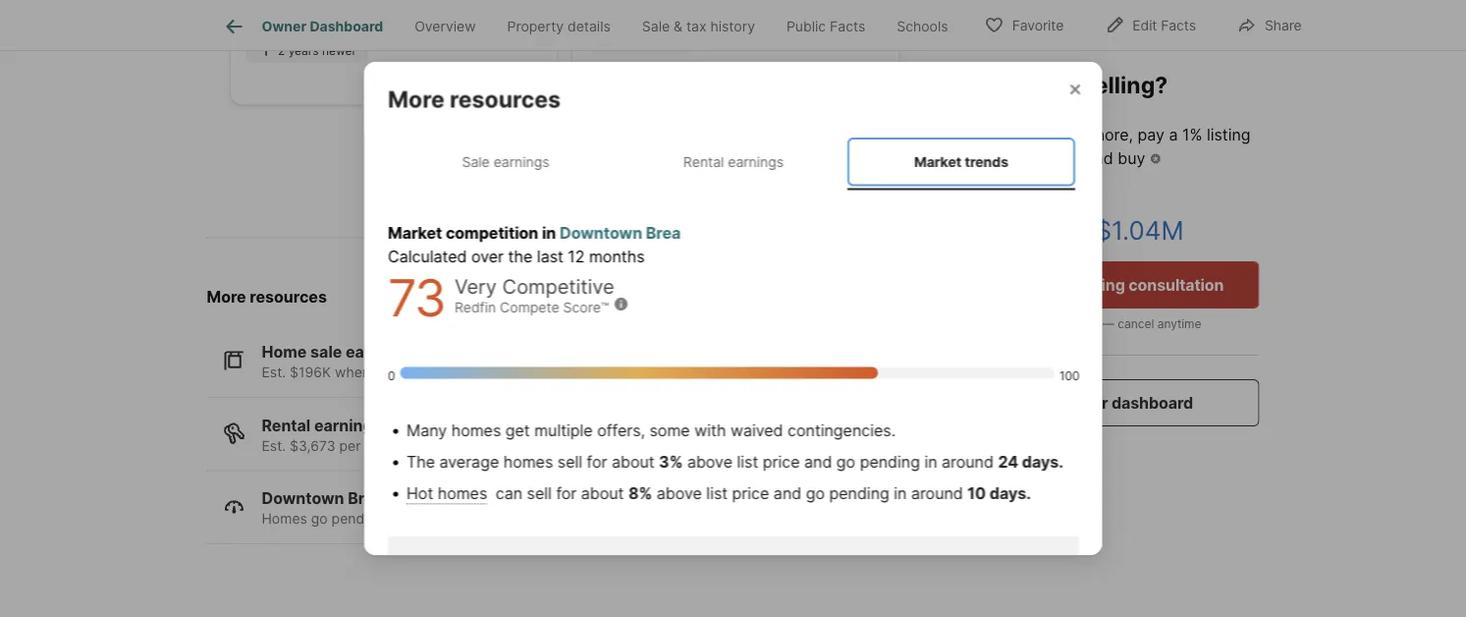 Task type: locate. For each thing, give the bounding box(es) containing it.
about up '8%' at the bottom
[[612, 452, 654, 471]]

market for market trends
[[914, 153, 962, 170]]

0 horizontal spatial on
[[458, 438, 474, 454]]

1 vertical spatial lot
[[663, 35, 677, 49]]

on right the 'based' at the left bottom of page
[[458, 438, 474, 454]]

sale inside tab
[[642, 18, 670, 35]]

0 horizontal spatial view
[[464, 156, 503, 175]]

average
[[439, 452, 499, 471]]

more resources element
[[388, 62, 584, 114]]

and for 24
[[804, 452, 832, 471]]

more resources
[[388, 85, 560, 113], [207, 288, 327, 307]]

homes
[[451, 421, 501, 440], [503, 452, 553, 471], [437, 484, 487, 503]]

real
[[387, 489, 416, 508]]

1 vertical spatial market
[[388, 223, 442, 242]]

1 horizontal spatial view
[[1019, 393, 1057, 412]]

0 vertical spatial about
[[612, 452, 654, 471]]

hot homes can sell for about 8% above list price and go pending in around 10 days.
[[406, 484, 1031, 503]]

view for view owner dashboard
[[1019, 393, 1057, 412]]

est. inside home sale earnings est. $196k when you sell with redfin
[[262, 364, 286, 381]]

2 vertical spatial and
[[774, 484, 801, 503]]

above down 3% at the bottom
[[657, 484, 702, 503]]

1 vertical spatial about
[[581, 484, 624, 503]]

0 vertical spatial lot
[[321, 12, 335, 26]]

0 horizontal spatial lot
[[321, 12, 335, 26]]

waived
[[730, 421, 783, 440]]

0 vertical spatial market
[[914, 153, 962, 170]]

buy
[[1118, 148, 1146, 167]]

sale earnings tab
[[392, 137, 620, 186]]

no
[[1028, 316, 1042, 331]]

2 vertical spatial sale
[[1021, 189, 1049, 205]]

1 vertical spatial for
[[587, 452, 607, 471]]

brea inside market competition in downtown brea calculated over the last 12 months
[[646, 223, 681, 242]]

1 vertical spatial more
[[207, 288, 246, 307]]

earnings inside sale earnings tab
[[493, 153, 549, 170]]

market up "calculated"
[[388, 223, 442, 242]]

go
[[836, 452, 855, 471], [806, 484, 825, 503], [311, 511, 328, 528]]

and down the average homes sell for about 3% above list price and go pending in around 24 days.
[[774, 484, 801, 503]]

1 horizontal spatial you
[[1025, 148, 1052, 167]]

0 horizontal spatial you
[[374, 364, 398, 381]]

schools tab
[[882, 3, 964, 50]]

redfin inside home sale earnings est. $196k when you sell with redfin
[[459, 364, 501, 381]]

some
[[649, 421, 690, 440]]

0 horizontal spatial brea
[[348, 489, 383, 508]]

sell down multiple
[[557, 452, 582, 471]]

to
[[477, 553, 493, 573]]

sale for sale earnings
[[462, 153, 490, 170]]

smaller up years
[[278, 12, 317, 26]]

more resources up home at the left bottom
[[207, 288, 327, 307]]

2 est. from the top
[[262, 438, 286, 454]]

many homes get multiple offers, some with waived contingencies.
[[406, 421, 896, 440]]

0 vertical spatial smaller
[[278, 12, 317, 26]]

1 horizontal spatial rental
[[683, 153, 724, 170]]

rental for rental earnings
[[683, 153, 724, 170]]

above up hot homes can sell for about 8% above list price and go pending in around 10 days.
[[687, 452, 733, 471]]

market competition in downtown brea calculated over the last 12 months
[[388, 223, 681, 266]]

0 horizontal spatial smaller
[[278, 12, 317, 26]]

0 horizontal spatial go
[[311, 511, 328, 528]]

0 horizontal spatial a
[[1063, 275, 1072, 294]]

resources
[[450, 85, 560, 113], [250, 288, 327, 307]]

a left 1%
[[1170, 125, 1179, 144]]

$196k
[[290, 364, 331, 381]]

view inside button
[[1019, 393, 1057, 412]]

facts inside button
[[1162, 17, 1197, 34]]

1 vertical spatial and
[[804, 452, 832, 471]]

24 inside more resources dialog
[[998, 452, 1019, 471]]

est.
[[262, 364, 286, 381], [262, 438, 286, 454]]

more resources up sale earnings
[[388, 85, 560, 113]]

earnings inside rental earnings tab
[[728, 153, 784, 170]]

24
[[998, 452, 1019, 471], [403, 511, 420, 528]]

1 vertical spatial homes
[[503, 452, 553, 471]]

above for 3%
[[687, 452, 733, 471]]

downtown up homes
[[262, 489, 344, 508]]

days. for the average homes sell for about 3% above list price and go pending in around 24 days.
[[1022, 452, 1064, 471]]

1 horizontal spatial more resources
[[388, 85, 560, 113]]

sell down home
[[1057, 148, 1082, 167]]

redfin up rental earnings est. $3,673 per month, based on comparable rentals
[[459, 364, 501, 381]]

days.
[[1022, 452, 1064, 471], [990, 484, 1031, 503]]

homes up "average"
[[451, 421, 501, 440]]

competitive
[[502, 274, 614, 298]]

1 vertical spatial brea
[[348, 489, 383, 508]]

$873,000
[[953, 215, 1069, 246]]

2
[[278, 44, 285, 58]]

0 vertical spatial price
[[763, 452, 800, 471]]

1 horizontal spatial market
[[914, 153, 962, 170]]

0 horizontal spatial more
[[207, 288, 246, 307]]

0 vertical spatial and
[[1086, 148, 1114, 167]]

hot
[[406, 484, 433, 503]]

with left no
[[1001, 316, 1025, 331]]

for down rentals
[[556, 484, 577, 503]]

rental up $3,673
[[262, 416, 311, 435]]

est. down home at the left bottom
[[262, 364, 286, 381]]

cancel
[[1118, 316, 1155, 331]]

market inside market competition in downtown brea calculated over the last 12 months
[[388, 223, 442, 242]]

home
[[1021, 125, 1062, 144]]

0 horizontal spatial rental
[[262, 416, 311, 435]]

0 horizontal spatial when
[[335, 364, 370, 381]]

2 horizontal spatial and
[[1086, 148, 1114, 167]]

0 horizontal spatial 24
[[403, 511, 420, 528]]

a
[[1170, 125, 1179, 144], [1063, 275, 1072, 294]]

lot down &
[[663, 35, 677, 49]]

edit facts button
[[1089, 4, 1213, 45]]

list
[[737, 452, 758, 471], [706, 484, 728, 503]]

public facts tab
[[771, 3, 882, 50]]

owner dashboard link
[[223, 15, 383, 38]]

edit
[[1133, 17, 1158, 34]]

around left 10
[[911, 484, 963, 503]]

you up month,
[[374, 364, 398, 381]]

0 vertical spatial above
[[687, 452, 733, 471]]

0 horizontal spatial with
[[427, 364, 455, 381]]

1 horizontal spatial lot
[[663, 35, 677, 49]]

owner dashboard
[[262, 18, 383, 35]]

0 horizontal spatial market
[[388, 223, 442, 242]]

0 vertical spatial 24
[[998, 452, 1019, 471]]

redfin down over
[[454, 298, 496, 315]]

facts right public
[[830, 18, 866, 35]]

view inside button
[[464, 156, 503, 175]]

on left map
[[609, 156, 628, 175]]

0 vertical spatial days.
[[1022, 452, 1064, 471]]

2 horizontal spatial sale
[[1021, 189, 1049, 205]]

1 horizontal spatial and
[[804, 452, 832, 471]]

go for 24
[[836, 452, 855, 471]]

rental right map
[[683, 153, 724, 170]]

0 vertical spatial tab list
[[207, 0, 980, 50]]

fee
[[953, 148, 976, 167]]

and down contingencies.
[[804, 452, 832, 471]]

0 vertical spatial for
[[1067, 125, 1087, 144]]

view owner dashboard
[[1019, 393, 1194, 412]]

0 vertical spatial on
[[609, 156, 628, 175]]

0 horizontal spatial downtown
[[262, 489, 344, 508]]

view left owner
[[1019, 393, 1057, 412]]

when inside sell your home for more, pay a 1% listing fee when you sell and buy
[[981, 148, 1021, 167]]

smaller lot up years
[[278, 12, 335, 26]]

in
[[542, 223, 556, 242], [924, 452, 937, 471], [894, 484, 907, 503], [388, 511, 400, 528]]

1 vertical spatial around
[[911, 484, 963, 503]]

and inside sell your home for more, pay a 1% listing fee when you sell and buy
[[1086, 148, 1114, 167]]

more,
[[1092, 125, 1134, 144]]

1 vertical spatial pending
[[829, 484, 889, 503]]

many
[[406, 421, 447, 440]]

smaller lot down &
[[620, 35, 677, 49]]

owner
[[262, 18, 307, 35]]

redfin inside more resources dialog
[[454, 298, 496, 315]]

you down home
[[1025, 148, 1052, 167]]

1 horizontal spatial downtown
[[560, 223, 642, 242]]

and
[[1086, 148, 1114, 167], [804, 452, 832, 471], [774, 484, 801, 503]]

0 vertical spatial view
[[464, 156, 503, 175]]

1 horizontal spatial more
[[388, 85, 444, 113]]

with inside more resources dialog
[[694, 421, 726, 440]]

in inside market competition in downtown brea calculated over the last 12 months
[[542, 223, 556, 242]]

3%
[[659, 452, 683, 471]]

1 vertical spatial view
[[1019, 393, 1057, 412]]

1 vertical spatial 24
[[403, 511, 420, 528]]

1 horizontal spatial sale
[[642, 18, 670, 35]]

1 vertical spatial a
[[1063, 275, 1072, 294]]

price down the waived on the bottom of page
[[763, 452, 800, 471]]

redfin
[[454, 298, 496, 315], [459, 364, 501, 381]]

calculated
[[388, 247, 467, 266]]

above
[[687, 452, 733, 471], [657, 484, 702, 503]]

when down your
[[981, 148, 1021, 167]]

sell
[[1057, 148, 1082, 167], [402, 364, 424, 381], [557, 452, 582, 471], [527, 484, 552, 503]]

sale & tax history tab
[[627, 3, 771, 50]]

sale left price
[[1021, 189, 1049, 205]]

tab list
[[207, 0, 980, 50], [388, 133, 1079, 190]]

1 horizontal spatial go
[[806, 484, 825, 503]]

when down sale in the left of the page
[[335, 364, 370, 381]]

hot homes link
[[406, 484, 487, 503]]

resources up home at the left bottom
[[250, 288, 327, 307]]

sale & tax history
[[642, 18, 756, 35]]

a left selling
[[1063, 275, 1072, 294]]

about left '8%' at the bottom
[[581, 484, 624, 503]]

you inside sell your home for more, pay a 1% listing fee when you sell and buy
[[1025, 148, 1052, 167]]

market
[[914, 153, 962, 170], [388, 223, 442, 242]]

view up competition
[[464, 156, 503, 175]]

sale
[[642, 18, 670, 35], [462, 153, 490, 170], [1021, 189, 1049, 205]]

and down more,
[[1086, 148, 1114, 167]]

homes
[[262, 511, 307, 528]]

nearby
[[497, 553, 550, 573]]

list down the average homes sell for about 3% above list price and go pending in around 24 days.
[[706, 484, 728, 503]]

downtown up months
[[560, 223, 642, 242]]

home sale earnings est. $196k when you sell with redfin
[[262, 343, 501, 381]]

0 vertical spatial brea
[[646, 223, 681, 242]]

your
[[984, 125, 1016, 144]]

0 vertical spatial homes
[[451, 421, 501, 440]]

property details tab
[[492, 3, 627, 50]]

with up the average homes sell for about 3% above list price and go pending in around 24 days.
[[694, 421, 726, 440]]

1 est. from the top
[[262, 364, 286, 381]]

smaller lot inside 'button'
[[620, 35, 677, 49]]

estate
[[419, 489, 468, 508]]

and for 10
[[774, 484, 801, 503]]

sale inside tab
[[462, 153, 490, 170]]

pending for 10
[[829, 484, 889, 503]]

days. right 10
[[990, 484, 1031, 503]]

rental for rental earnings est. $3,673 per month, based on comparable rentals
[[262, 416, 311, 435]]

0 vertical spatial go
[[836, 452, 855, 471]]

property
[[508, 18, 564, 35]]

can
[[496, 484, 522, 503]]

market
[[472, 489, 526, 508]]

on inside rental earnings est. $3,673 per month, based on comparable rentals
[[458, 438, 474, 454]]

1 horizontal spatial a
[[1170, 125, 1179, 144]]

around up 10
[[942, 452, 994, 471]]

earnings inside rental earnings est. $3,673 per month, based on comparable rentals
[[314, 416, 382, 435]]

0 horizontal spatial for
[[556, 484, 577, 503]]

facts inside tab
[[830, 18, 866, 35]]

lot up '2 years newer'
[[321, 12, 335, 26]]

anytime
[[1158, 316, 1202, 331]]

tab list containing sale earnings
[[388, 133, 1079, 190]]

for for hot homes can sell for about 8% above list price and go pending in around 10 days.
[[556, 484, 577, 503]]

0 horizontal spatial sale
[[462, 153, 490, 170]]

days. down owner
[[1022, 452, 1064, 471]]

with
[[1001, 316, 1025, 331], [427, 364, 455, 381], [694, 421, 726, 440]]

1 vertical spatial downtown
[[262, 489, 344, 508]]

for down offers,
[[587, 452, 607, 471]]

0 vertical spatial resources
[[450, 85, 560, 113]]

downtown inside downtown brea real estate market homes go pending in 24 days
[[262, 489, 344, 508]]

market down sell
[[914, 153, 962, 170]]

2 vertical spatial with
[[694, 421, 726, 440]]

newer
[[322, 44, 356, 58]]

0 vertical spatial smaller lot
[[278, 12, 335, 26]]

est. left $3,673
[[262, 438, 286, 454]]

1 horizontal spatial facts
[[1162, 17, 1197, 34]]

1 horizontal spatial brea
[[646, 223, 681, 242]]

brea left real
[[348, 489, 383, 508]]

days
[[424, 511, 455, 528]]

0 vertical spatial downtown
[[560, 223, 642, 242]]

selling?
[[1083, 71, 1168, 98]]

selling
[[1076, 275, 1126, 294]]

market inside tab
[[914, 153, 962, 170]]

2 vertical spatial go
[[311, 511, 328, 528]]

0 horizontal spatial and
[[774, 484, 801, 503]]

$3,673
[[290, 438, 336, 454]]

downtown inside market competition in downtown brea calculated over the last 12 months
[[560, 223, 642, 242]]

sale left &
[[642, 18, 670, 35]]

resources up sale earnings
[[450, 85, 560, 113]]

2 vertical spatial homes
[[437, 484, 487, 503]]

1 vertical spatial rental
[[262, 416, 311, 435]]

more
[[388, 85, 444, 113], [207, 288, 246, 307]]

1 vertical spatial smaller lot
[[620, 35, 677, 49]]

0 vertical spatial redfin
[[454, 298, 496, 315]]

0 horizontal spatial facts
[[830, 18, 866, 35]]

schedule a selling consultation
[[988, 275, 1225, 294]]

sell right 0
[[402, 364, 424, 381]]

1 vertical spatial sale
[[462, 153, 490, 170]]

1 vertical spatial you
[[374, 364, 398, 381]]

0 horizontal spatial smaller lot
[[278, 12, 335, 26]]

facts for public facts
[[830, 18, 866, 35]]

0 vertical spatial rental
[[683, 153, 724, 170]]

10
[[968, 484, 986, 503]]

1 vertical spatial price
[[732, 484, 769, 503]]

in inside downtown brea real estate market homes go pending in 24 days
[[388, 511, 400, 528]]

0 vertical spatial with
[[1001, 316, 1025, 331]]

smaller down sale & tax history
[[620, 35, 659, 49]]

it's
[[953, 316, 969, 331]]

sale up competition
[[462, 153, 490, 170]]

estimated sale price $873,000 – $1.04m
[[953, 189, 1185, 246]]

consultation
[[1129, 275, 1225, 294]]

1 vertical spatial days.
[[990, 484, 1031, 503]]

smaller lot
[[278, 12, 335, 26], [620, 35, 677, 49]]

0 vertical spatial a
[[1170, 125, 1179, 144]]

price down the average homes sell for about 3% above list price and go pending in around 24 days.
[[732, 484, 769, 503]]

2 horizontal spatial go
[[836, 452, 855, 471]]

1 horizontal spatial when
[[981, 148, 1021, 167]]

rental inside rental earnings est. $3,673 per month, based on comparable rentals
[[262, 416, 311, 435]]

with inside home sale earnings est. $196k when you sell with redfin
[[427, 364, 455, 381]]

the
[[508, 247, 532, 266]]

1 horizontal spatial smaller lot
[[620, 35, 677, 49]]

1 vertical spatial above
[[657, 484, 702, 503]]

0 vertical spatial pending
[[860, 452, 920, 471]]

resources inside dialog
[[450, 85, 560, 113]]

around for 10
[[911, 484, 963, 503]]

price for 8%
[[732, 484, 769, 503]]

downtown
[[560, 223, 642, 242], [262, 489, 344, 508]]

0 vertical spatial sale
[[642, 18, 670, 35]]

1 vertical spatial with
[[427, 364, 455, 381]]

homes down get
[[503, 452, 553, 471]]

1 vertical spatial smaller
[[620, 35, 659, 49]]

0 vertical spatial more
[[388, 85, 444, 113]]

compare
[[403, 553, 474, 573]]

facts right edit
[[1162, 17, 1197, 34]]

for right home
[[1067, 125, 1087, 144]]

with right 0
[[427, 364, 455, 381]]

above for 8%
[[657, 484, 702, 503]]

list down the waived on the bottom of page
[[737, 452, 758, 471]]

smaller inside 'button'
[[620, 35, 659, 49]]

1 vertical spatial when
[[335, 364, 370, 381]]

rental inside tab
[[683, 153, 724, 170]]

0 horizontal spatial more resources
[[207, 288, 327, 307]]

rental earnings
[[683, 153, 784, 170]]

dashboard
[[1112, 393, 1194, 412]]

1 horizontal spatial with
[[694, 421, 726, 440]]

a inside button
[[1063, 275, 1072, 294]]

brea down map
[[646, 223, 681, 242]]

1 vertical spatial resources
[[250, 288, 327, 307]]

1 vertical spatial tab list
[[388, 133, 1079, 190]]

homes down "average"
[[437, 484, 487, 503]]



Task type: vqa. For each thing, say whether or not it's contained in the screenshot.
screen
no



Task type: describe. For each thing, give the bounding box(es) containing it.
list for 8%
[[706, 484, 728, 503]]

comparables
[[506, 156, 605, 175]]

schedule
[[988, 275, 1059, 294]]

earnings inside home sale earnings est. $196k when you sell with redfin
[[346, 343, 413, 362]]

earnings for rental earnings est. $3,673 per month, based on comparable rentals
[[314, 416, 382, 435]]

more resources inside dialog
[[388, 85, 560, 113]]

—
[[1103, 316, 1115, 331]]

days. for hot homes can sell for about 8% above list price and go pending in around 10 days.
[[990, 484, 1031, 503]]

view for view comparables on map
[[464, 156, 503, 175]]

about for 8%
[[581, 484, 624, 503]]

map
[[632, 156, 665, 175]]

month,
[[365, 438, 410, 454]]

view comparables on map
[[464, 156, 665, 175]]

$1.04m
[[1096, 215, 1185, 246]]

compare to nearby neighborhoods
[[403, 553, 671, 573]]

you inside home sale earnings est. $196k when you sell with redfin
[[374, 364, 398, 381]]

per
[[339, 438, 361, 454]]

price
[[1053, 189, 1086, 205]]

public facts
[[787, 18, 866, 35]]

on inside button
[[609, 156, 628, 175]]

score
[[563, 298, 601, 315]]

homes for can
[[437, 484, 487, 503]]

a inside sell your home for more, pay a 1% listing fee when you sell and buy
[[1170, 125, 1179, 144]]

neighborhoods
[[554, 553, 671, 573]]

1%
[[1183, 125, 1203, 144]]

facts for edit facts
[[1162, 17, 1197, 34]]

listing
[[1207, 125, 1251, 144]]

more resources dialog
[[364, 62, 1103, 617]]

0
[[388, 368, 395, 383]]

share
[[1265, 17, 1302, 34]]

trends
[[965, 153, 1009, 170]]

sell inside sell your home for more, pay a 1% listing fee when you sell and buy
[[1057, 148, 1082, 167]]

last
[[537, 247, 563, 266]]

for for the average homes sell for about 3% above list price and go pending in around 24 days.
[[587, 452, 607, 471]]

owner
[[1061, 393, 1109, 412]]

pending inside downtown brea real estate market homes go pending in 24 days
[[332, 511, 384, 528]]

rentals
[[559, 438, 603, 454]]

comparable
[[478, 438, 555, 454]]

of
[[1055, 71, 1077, 98]]

around for 24
[[942, 452, 994, 471]]

brea inside downtown brea real estate market homes go pending in 24 days
[[348, 489, 383, 508]]

offers,
[[597, 421, 645, 440]]

go for 10
[[806, 484, 825, 503]]

very
[[454, 274, 497, 298]]

view owner dashboard button
[[953, 379, 1260, 426]]

home
[[262, 343, 307, 362]]

it's free, with no obligation — cancel anytime
[[953, 316, 1202, 331]]

sell
[[953, 125, 979, 144]]

public
[[787, 18, 826, 35]]

thinking of selling?
[[953, 71, 1168, 98]]

free,
[[972, 316, 998, 331]]

list for 3%
[[737, 452, 758, 471]]

history
[[711, 18, 756, 35]]

2 years newer
[[278, 44, 356, 58]]

™
[[601, 298, 609, 315]]

for inside sell your home for more, pay a 1% listing fee when you sell and buy
[[1067, 125, 1087, 144]]

sale
[[311, 343, 342, 362]]

favorite
[[1013, 17, 1064, 34]]

redfin compete score ™
[[454, 298, 609, 315]]

downtown brea real estate market homes go pending in 24 days
[[262, 489, 526, 528]]

&
[[674, 18, 683, 35]]

2 horizontal spatial with
[[1001, 316, 1025, 331]]

go inside downtown brea real estate market homes go pending in 24 days
[[311, 511, 328, 528]]

schedule a selling consultation button
[[953, 261, 1260, 308]]

smaller lot button
[[572, 0, 899, 105]]

the
[[406, 452, 435, 471]]

edit facts
[[1133, 17, 1197, 34]]

favorite button
[[968, 4, 1081, 45]]

rental earnings tab
[[620, 137, 847, 186]]

based
[[414, 438, 454, 454]]

sale for sale & tax history
[[642, 18, 670, 35]]

when inside home sale earnings est. $196k when you sell with redfin
[[335, 364, 370, 381]]

thinking
[[953, 71, 1050, 98]]

market for market competition in downtown brea calculated over the last 12 months
[[388, 223, 442, 242]]

multiple
[[534, 421, 593, 440]]

estimated
[[953, 189, 1017, 205]]

overview tab
[[399, 3, 492, 50]]

–
[[1076, 215, 1089, 246]]

compete
[[500, 298, 559, 315]]

homes for get
[[451, 421, 501, 440]]

est. inside rental earnings est. $3,673 per month, based on comparable rentals
[[262, 438, 286, 454]]

months
[[589, 247, 645, 266]]

lot inside 'button'
[[663, 35, 677, 49]]

1 vertical spatial more resources
[[207, 288, 327, 307]]

more inside dialog
[[388, 85, 444, 113]]

tax
[[687, 18, 707, 35]]

100
[[1060, 368, 1080, 383]]

tab list containing owner dashboard
[[207, 0, 980, 50]]

8%
[[628, 484, 652, 503]]

get
[[505, 421, 530, 440]]

property details
[[508, 18, 611, 35]]

years
[[288, 44, 318, 58]]

sell right can
[[527, 484, 552, 503]]

sale inside estimated sale price $873,000 – $1.04m
[[1021, 189, 1049, 205]]

very competitive
[[454, 274, 614, 298]]

rental earnings est. $3,673 per month, based on comparable rentals
[[262, 416, 603, 454]]

24 inside downtown brea real estate market homes go pending in 24 days
[[403, 511, 420, 528]]

12
[[568, 247, 585, 266]]

tab list inside more resources dialog
[[388, 133, 1079, 190]]

obligation
[[1045, 316, 1100, 331]]

details
[[568, 18, 611, 35]]

the average homes sell for about 3% above list price and go pending in around 24 days.
[[406, 452, 1064, 471]]

earnings for sale earnings
[[493, 153, 549, 170]]

pending for 24
[[860, 452, 920, 471]]

earnings for rental earnings
[[728, 153, 784, 170]]

price for 3%
[[763, 452, 800, 471]]

0 horizontal spatial resources
[[250, 288, 327, 307]]

about for 3%
[[612, 452, 654, 471]]

sell inside home sale earnings est. $196k when you sell with redfin
[[402, 364, 424, 381]]

contingencies.
[[788, 421, 896, 440]]

overview
[[415, 18, 476, 35]]

sell your home for more, pay a 1% listing fee when you sell and buy
[[953, 125, 1251, 167]]

market trends
[[914, 153, 1009, 170]]

market trends tab
[[847, 137, 1075, 186]]

compare to nearby neighborhoods button
[[403, 536, 1064, 591]]

share button
[[1221, 4, 1319, 45]]



